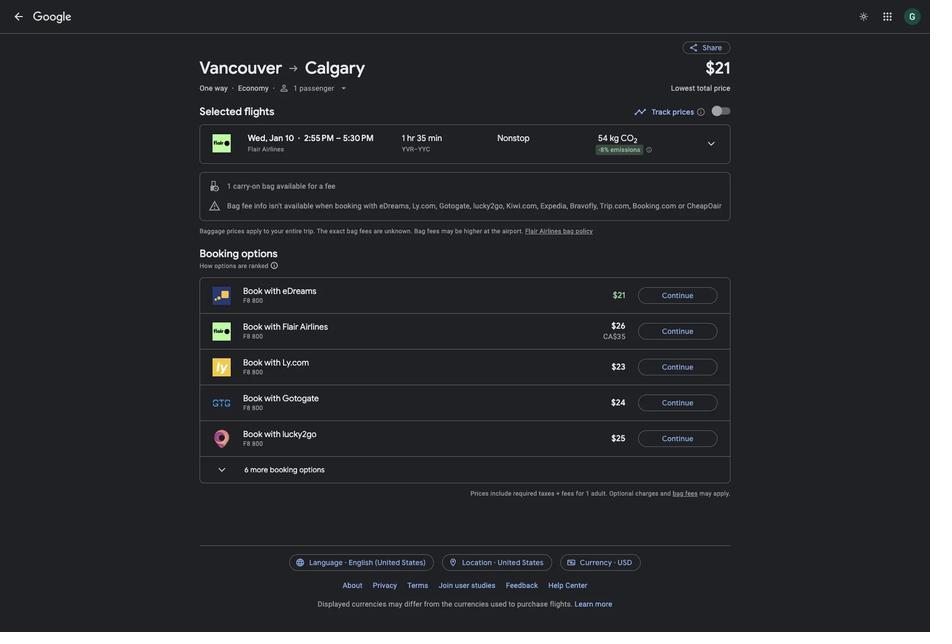 Task type: describe. For each thing, give the bounding box(es) containing it.
1 horizontal spatial fee
[[325, 182, 336, 190]]

25 US dollars text field
[[612, 434, 626, 444]]

1 horizontal spatial booking
[[335, 202, 362, 210]]

54
[[598, 133, 608, 144]]

english (united states)
[[349, 558, 426, 567]]

trip.com,
[[600, 202, 631, 210]]

nonstop
[[498, 133, 530, 144]]

trip.
[[304, 228, 315, 235]]

the inside main content
[[491, 228, 501, 235]]

with for edreams
[[264, 286, 281, 297]]

6 more booking options
[[245, 465, 325, 475]]

available for when
[[284, 202, 314, 210]]

currency
[[580, 558, 612, 567]]

departing flight on wednesday, january 10. leaves vancouver international airport at 2:55 pm on wednesday, january 10 and arrives at calgary international airport at 5:30 pm on wednesday, january 10. element
[[248, 133, 374, 144]]

prices for track
[[673, 107, 694, 117]]

1 carry-on bag available for a fee
[[227, 182, 336, 190]]

book for book with edreams
[[243, 286, 263, 297]]

f8 for book with ly.com
[[243, 369, 250, 376]]

bag right and
[[673, 490, 684, 497]]

flights.
[[550, 600, 573, 608]]

go back image
[[12, 10, 25, 23]]

learn
[[575, 600, 594, 608]]

book for book with lucky2go
[[243, 429, 263, 440]]

prices for baggage
[[227, 228, 245, 235]]

displayed
[[318, 600, 350, 608]]

bag right exact on the left top of the page
[[347, 228, 358, 235]]

1 vertical spatial to
[[509, 600, 516, 608]]

edreams,
[[380, 202, 411, 210]]

6
[[245, 465, 249, 475]]

join user studies link
[[434, 577, 501, 594]]

higher
[[464, 228, 482, 235]]

f8 for book with lucky2go
[[243, 440, 250, 448]]

f8 for book with gotogate
[[243, 405, 250, 412]]

privacy
[[373, 581, 397, 590]]

continue button for $24
[[638, 391, 718, 415]]

about link
[[338, 577, 368, 594]]

be
[[455, 228, 462, 235]]

required
[[513, 490, 537, 497]]

 image inside main content
[[232, 84, 234, 92]]

21 us dollars element
[[706, 58, 731, 79]]

your
[[271, 228, 284, 235]]

displayed currencies may differ from the currencies used to purchase flights. learn more
[[318, 600, 613, 608]]

flight number f8 800 text field for book with lucky2go
[[243, 440, 263, 448]]

2
[[634, 136, 638, 145]]

$26 ca$35
[[604, 321, 626, 341]]

co
[[621, 133, 634, 144]]

flight number f8 800 text field for book with ly.com
[[243, 369, 263, 376]]

flight number f8 800 text field for book with edreams
[[243, 297, 263, 304]]

1 for passenger
[[294, 84, 298, 92]]

track
[[652, 107, 671, 117]]

or
[[678, 202, 685, 210]]

terms link
[[402, 577, 434, 594]]

kg
[[610, 133, 619, 144]]

$21 lowest total price
[[671, 58, 731, 92]]

1 horizontal spatial more
[[595, 600, 613, 608]]

adult.
[[591, 490, 608, 497]]

flair airlines bag policy link
[[525, 228, 593, 235]]

-
[[599, 146, 601, 154]]

isn't
[[269, 202, 282, 210]]

lowest
[[671, 84, 695, 92]]

54 kg co 2
[[598, 133, 638, 145]]

track prices
[[652, 107, 694, 117]]

lucky2go
[[283, 429, 317, 440]]

yyc
[[418, 146, 430, 153]]

booking options
[[200, 247, 278, 260]]

with for ly.com
[[264, 358, 281, 368]]

continue button for $21
[[638, 283, 718, 308]]

continue for $21
[[662, 291, 694, 300]]

states)
[[402, 558, 426, 567]]

baggage
[[200, 228, 225, 235]]

5:30 pm
[[343, 133, 374, 144]]

selected
[[200, 105, 242, 118]]

8%
[[601, 146, 609, 154]]

1 for hr
[[402, 133, 405, 144]]

0 vertical spatial airlines
[[262, 146, 284, 153]]

one way
[[200, 84, 228, 92]]

1 hr 35 min yvr – yyc
[[402, 133, 442, 153]]

vancouver
[[200, 58, 282, 79]]

0 vertical spatial to
[[264, 228, 270, 235]]

f8 for book with edreams
[[243, 297, 250, 304]]

flight number f8 800 text field for book with gotogate
[[243, 405, 263, 412]]

bag left 'policy'
[[563, 228, 574, 235]]

carry-
[[233, 182, 252, 190]]

2 continue from the top
[[662, 327, 694, 336]]

Arrival time: 5:30 PM. text field
[[343, 133, 374, 144]]

book with gotogate f8 800
[[243, 394, 319, 412]]

way
[[215, 84, 228, 92]]

options for how
[[214, 262, 236, 269]]

used
[[491, 600, 507, 608]]

exact
[[329, 228, 345, 235]]

-8% emissions
[[599, 146, 641, 154]]

6 more booking options image
[[209, 457, 234, 482]]

cheapoair
[[687, 202, 722, 210]]

booking
[[200, 247, 239, 260]]

the
[[317, 228, 328, 235]]

and
[[661, 490, 671, 497]]

with left edreams,
[[364, 202, 378, 210]]

2:55 pm
[[304, 133, 334, 144]]

1 horizontal spatial bag
[[414, 228, 426, 235]]

fees right exact on the left top of the page
[[360, 228, 372, 235]]

1 passenger button
[[275, 76, 353, 101]]

800 for book with gotogate
[[252, 405, 263, 412]]

united
[[498, 558, 521, 567]]

with for lucky2go
[[264, 429, 281, 440]]

book for book with flair airlines
[[243, 322, 263, 332]]

airlines inside book with flair airlines f8 800
[[300, 322, 328, 332]]

learn more about booking options image
[[270, 261, 279, 270]]

0 horizontal spatial fee
[[242, 202, 252, 210]]

terms
[[408, 581, 428, 590]]

from
[[424, 600, 440, 608]]

learn more about tracked prices image
[[697, 107, 706, 117]]

economy
[[238, 84, 269, 92]]

price
[[714, 84, 731, 92]]

total
[[697, 84, 712, 92]]

apply
[[246, 228, 262, 235]]

$23
[[612, 362, 626, 372]]

$26
[[612, 321, 626, 331]]

Equivalent to 35 Canadian dollars on Flair Airlines text field
[[604, 331, 626, 342]]

feedback
[[506, 581, 538, 590]]

when
[[316, 202, 333, 210]]

flight number f8 800 text field for book with flair airlines
[[243, 333, 263, 340]]



Task type: vqa. For each thing, say whether or not it's contained in the screenshot.
Selected
yes



Task type: locate. For each thing, give the bounding box(es) containing it.
with left ly.com
[[264, 358, 281, 368]]

0 vertical spatial available
[[277, 182, 306, 190]]

emissions
[[611, 146, 641, 154]]

f8 inside book with ly.com f8 800
[[243, 369, 250, 376]]

Flight number F8 800 text field
[[243, 333, 263, 340], [243, 405, 263, 412], [243, 440, 263, 448]]

book with ly.com f8 800
[[243, 358, 309, 376]]

1 left carry-
[[227, 182, 231, 190]]

35
[[417, 133, 426, 144]]

airlines down wed, jan 10
[[262, 146, 284, 153]]

800 inside book with edreams f8 800
[[252, 297, 263, 304]]

4 f8 from the top
[[243, 405, 250, 412]]

2 horizontal spatial options
[[299, 465, 325, 475]]

0 horizontal spatial for
[[308, 182, 317, 190]]

are
[[374, 228, 383, 235], [238, 262, 247, 269]]

ly.com
[[283, 358, 309, 368]]

0 horizontal spatial more
[[251, 465, 268, 475]]

main content containing vancouver
[[200, 33, 731, 498]]

800
[[252, 297, 263, 304], [252, 333, 263, 340], [252, 369, 263, 376], [252, 405, 263, 412], [252, 440, 263, 448]]

available up isn't
[[277, 182, 306, 190]]

1 flight number f8 800 text field from the top
[[243, 333, 263, 340]]

unknown.
[[385, 228, 413, 235]]

flight details. departing flight on wednesday, january 10. leaves vancouver international airport at 2:55 pm on wednesday, january 10 and arrives at calgary international airport at 5:30 pm on wednesday, january 10. image
[[699, 131, 724, 156]]

0 vertical spatial bag
[[227, 202, 240, 210]]

0 vertical spatial the
[[491, 228, 501, 235]]

options for booking
[[241, 247, 278, 260]]

book for book with gotogate
[[243, 394, 263, 404]]

800 up book with ly.com f8 800
[[252, 333, 263, 340]]

1 horizontal spatial options
[[241, 247, 278, 260]]

0 vertical spatial booking
[[335, 202, 362, 210]]

$21 for $21 lowest total price
[[706, 58, 731, 79]]

may left be
[[441, 228, 454, 235]]

continue for $23
[[662, 363, 694, 372]]

1 vertical spatial available
[[284, 202, 314, 210]]

prices
[[471, 490, 489, 497]]

1 vertical spatial prices
[[227, 228, 245, 235]]

Vancouver to Calgary text field
[[200, 58, 659, 79]]

2 horizontal spatial flair
[[525, 228, 538, 235]]

1 inside 1 hr 35 min yvr – yyc
[[402, 133, 405, 144]]

continue for $25
[[662, 434, 694, 443]]

flair down wed,
[[248, 146, 261, 153]]

flair right the airport.
[[525, 228, 538, 235]]

1 vertical spatial flight number f8 800 text field
[[243, 369, 263, 376]]

5 continue from the top
[[662, 434, 694, 443]]

book inside book with flair airlines f8 800
[[243, 322, 263, 332]]

0 horizontal spatial options
[[214, 262, 236, 269]]

may left differ
[[389, 600, 403, 608]]

prices include required taxes + fees for 1 adult. optional charges and bag fees may apply.
[[471, 490, 731, 497]]

f8 inside book with flair airlines f8 800
[[243, 333, 250, 340]]

entire
[[286, 228, 302, 235]]

None text field
[[671, 58, 731, 102]]

apply.
[[714, 490, 731, 497]]

f8 up book with lucky2go f8 800
[[243, 405, 250, 412]]

2:55 pm – 5:30 pm
[[304, 133, 374, 144]]

0 vertical spatial fee
[[325, 182, 336, 190]]

5 continue button from the top
[[638, 426, 718, 451]]

passenger
[[300, 84, 334, 92]]

2 f8 from the top
[[243, 333, 250, 340]]

differ
[[404, 600, 422, 608]]

total duration 1 hr 35 min. element
[[402, 133, 498, 145]]

0 horizontal spatial may
[[389, 600, 403, 608]]

english
[[349, 558, 373, 567]]

0 horizontal spatial $21
[[613, 290, 626, 301]]

airlines
[[262, 146, 284, 153], [540, 228, 562, 235], [300, 322, 328, 332]]

book for book with ly.com
[[243, 358, 263, 368]]

3 flight number f8 800 text field from the top
[[243, 440, 263, 448]]

1 horizontal spatial for
[[576, 490, 584, 497]]

1 vertical spatial for
[[576, 490, 584, 497]]

2 vertical spatial flight number f8 800 text field
[[243, 440, 263, 448]]

f8 up the "6"
[[243, 440, 250, 448]]

continue button for $23
[[638, 355, 718, 380]]

booking down book with lucky2go f8 800
[[270, 465, 298, 475]]

book down book with edreams f8 800
[[243, 322, 263, 332]]

include
[[491, 490, 512, 497]]

the right at at the top of page
[[491, 228, 501, 235]]

more right the "6"
[[251, 465, 268, 475]]

800 for book with edreams
[[252, 297, 263, 304]]

usd
[[618, 558, 633, 567]]

book left ly.com
[[243, 358, 263, 368]]

charges
[[636, 490, 659, 497]]

2 vertical spatial airlines
[[300, 322, 328, 332]]

800 down the ranked
[[252, 297, 263, 304]]

airlines down "expedia,"
[[540, 228, 562, 235]]

options down lucky2go
[[299, 465, 325, 475]]

learn more about booking options element
[[270, 260, 279, 271]]

0 horizontal spatial bag
[[227, 202, 240, 210]]

with inside book with edreams f8 800
[[264, 286, 281, 297]]

1 vertical spatial the
[[442, 600, 452, 608]]

the
[[491, 228, 501, 235], [442, 600, 452, 608]]

3 continue button from the top
[[638, 355, 718, 380]]

change appearance image
[[852, 4, 877, 29]]

21 US dollars text field
[[613, 290, 626, 301]]

book inside book with ly.com f8 800
[[243, 358, 263, 368]]

to left your
[[264, 228, 270, 235]]

1 horizontal spatial may
[[441, 228, 454, 235]]

2 flight number f8 800 text field from the top
[[243, 369, 263, 376]]

with inside book with ly.com f8 800
[[264, 358, 281, 368]]

more right learn
[[595, 600, 613, 608]]

1 vertical spatial are
[[238, 262, 247, 269]]

book inside book with edreams f8 800
[[243, 286, 263, 297]]

1 continue button from the top
[[638, 283, 718, 308]]

for left the a
[[308, 182, 317, 190]]

with inside book with lucky2go f8 800
[[264, 429, 281, 440]]

book inside book with gotogate f8 800
[[243, 394, 263, 404]]

wed,
[[248, 133, 268, 144]]

3 continue from the top
[[662, 363, 694, 372]]

gotogate
[[283, 394, 319, 404]]

ly.com,
[[413, 202, 437, 210]]

+
[[556, 490, 560, 497]]

800 up book with lucky2go f8 800
[[252, 405, 263, 412]]

continue for $24
[[662, 398, 694, 408]]

to right used
[[509, 600, 516, 608]]

at
[[484, 228, 490, 235]]

1 horizontal spatial prices
[[673, 107, 694, 117]]

0 vertical spatial flight number f8 800 text field
[[243, 333, 263, 340]]

studies
[[471, 581, 496, 590]]

2 currencies from the left
[[454, 600, 489, 608]]

with for gotogate
[[264, 394, 281, 404]]

about
[[343, 581, 363, 590]]

0 horizontal spatial –
[[336, 133, 341, 144]]

0 vertical spatial flight number f8 800 text field
[[243, 297, 263, 304]]

bag right the unknown. at the top
[[414, 228, 426, 235]]

available
[[277, 182, 306, 190], [284, 202, 314, 210]]

fee left info
[[242, 202, 252, 210]]

3 book from the top
[[243, 358, 263, 368]]

26 US dollars text field
[[612, 321, 626, 331]]

0 vertical spatial options
[[241, 247, 278, 260]]

book down the ranked
[[243, 286, 263, 297]]

gotogate,
[[439, 202, 471, 210]]

1 horizontal spatial the
[[491, 228, 501, 235]]

3 f8 from the top
[[243, 369, 250, 376]]

1 vertical spatial $21
[[613, 290, 626, 301]]

flights
[[244, 105, 275, 118]]

main content
[[200, 33, 731, 498]]

states
[[522, 558, 544, 567]]

policy
[[576, 228, 593, 235]]

fees right and
[[686, 490, 698, 497]]

flight number f8 800 text field up the "6"
[[243, 440, 263, 448]]

1 horizontal spatial flair
[[283, 322, 298, 332]]

2 vertical spatial options
[[299, 465, 325, 475]]

1 horizontal spatial $21
[[706, 58, 731, 79]]

f8 up book with gotogate f8 800
[[243, 369, 250, 376]]

available right isn't
[[284, 202, 314, 210]]

more
[[251, 465, 268, 475], [595, 600, 613, 608]]

purchase
[[517, 600, 548, 608]]

continue button for $25
[[638, 426, 718, 451]]

1 f8 from the top
[[243, 297, 250, 304]]

1 book from the top
[[243, 286, 263, 297]]

1 vertical spatial flight number f8 800 text field
[[243, 405, 263, 412]]

book up the "6"
[[243, 429, 263, 440]]

4 continue from the top
[[662, 398, 694, 408]]

2 vertical spatial flair
[[283, 322, 298, 332]]

800 up book with gotogate f8 800
[[252, 369, 263, 376]]

– inside 1 hr 35 min yvr – yyc
[[414, 146, 418, 153]]

(united
[[375, 558, 400, 567]]

1 continue from the top
[[662, 291, 694, 300]]

f8 down how options are ranked
[[243, 297, 250, 304]]

flight number f8 800 text field up book with ly.com f8 800
[[243, 333, 263, 340]]

book inside book with lucky2go f8 800
[[243, 429, 263, 440]]

1 horizontal spatial –
[[414, 146, 418, 153]]

– right the 2:55 pm text field
[[336, 133, 341, 144]]

flair airlines
[[248, 146, 284, 153]]

1 vertical spatial –
[[414, 146, 418, 153]]

0 vertical spatial are
[[374, 228, 383, 235]]

help
[[549, 581, 564, 590]]

2 book from the top
[[243, 322, 263, 332]]

800 up 6 more booking options on the bottom left of the page
[[252, 440, 263, 448]]

1 vertical spatial bag
[[414, 228, 426, 235]]

1 vertical spatial more
[[595, 600, 613, 608]]

– down hr
[[414, 146, 418, 153]]

800 inside book with flair airlines f8 800
[[252, 333, 263, 340]]

flair down book with edreams f8 800
[[283, 322, 298, 332]]

bag
[[227, 202, 240, 210], [414, 228, 426, 235]]

options
[[241, 247, 278, 260], [214, 262, 236, 269], [299, 465, 325, 475]]

1 currencies from the left
[[352, 600, 387, 608]]

selected flights
[[200, 105, 275, 118]]

airlines down edreams
[[300, 322, 328, 332]]

prices left learn more about tracked prices image
[[673, 107, 694, 117]]

1 vertical spatial options
[[214, 262, 236, 269]]

wed, jan 10
[[248, 133, 294, 144]]

prices left apply
[[227, 228, 245, 235]]

2 vertical spatial may
[[389, 600, 403, 608]]

for left adult.
[[576, 490, 584, 497]]

5 800 from the top
[[252, 440, 263, 448]]

0 horizontal spatial to
[[264, 228, 270, 235]]

flair inside book with flair airlines f8 800
[[283, 322, 298, 332]]

4 800 from the top
[[252, 405, 263, 412]]

800 inside book with gotogate f8 800
[[252, 405, 263, 412]]

1 flight number f8 800 text field from the top
[[243, 297, 263, 304]]

0 vertical spatial flair
[[248, 146, 261, 153]]

0 vertical spatial $21
[[706, 58, 731, 79]]

2 800 from the top
[[252, 333, 263, 340]]

lucky2go,
[[473, 202, 505, 210]]

1 horizontal spatial airlines
[[300, 322, 328, 332]]

0 vertical spatial for
[[308, 182, 317, 190]]

0 horizontal spatial the
[[442, 600, 452, 608]]

23 US dollars text field
[[612, 362, 626, 372]]

loading results progress bar
[[0, 33, 930, 35]]

center
[[566, 581, 588, 590]]

1
[[294, 84, 298, 92], [402, 133, 405, 144], [227, 182, 231, 190], [586, 490, 590, 497]]

currencies
[[352, 600, 387, 608], [454, 600, 489, 608]]

1 left hr
[[402, 133, 405, 144]]

0 vertical spatial more
[[251, 465, 268, 475]]

options down 'booking'
[[214, 262, 236, 269]]

may
[[441, 228, 454, 235], [700, 490, 712, 497], [389, 600, 403, 608]]

for
[[308, 182, 317, 190], [576, 490, 584, 497]]

more inside main content
[[251, 465, 268, 475]]

flair
[[248, 146, 261, 153], [525, 228, 538, 235], [283, 322, 298, 332]]

800 inside book with lucky2go f8 800
[[252, 440, 263, 448]]

1 horizontal spatial to
[[509, 600, 516, 608]]

flight number f8 800 text field up book with lucky2go f8 800
[[243, 405, 263, 412]]

0 horizontal spatial are
[[238, 262, 247, 269]]

join user studies
[[439, 581, 496, 590]]

1 vertical spatial fee
[[242, 202, 252, 210]]

1 left adult.
[[586, 490, 590, 497]]

bag fee info isn't available when booking with edreams, ly.com, gotogate, lucky2go, kiwi.com, expedia, bravofly, trip.com, booking.com or cheapoair
[[227, 202, 722, 210]]

0 vertical spatial prices
[[673, 107, 694, 117]]

with down learn more about booking options image on the left top
[[264, 286, 281, 297]]

10
[[285, 133, 294, 144]]

f8 inside book with edreams f8 800
[[243, 297, 250, 304]]

1 inside 1 passenger popup button
[[294, 84, 298, 92]]

are left the unknown. at the top
[[374, 228, 383, 235]]

1 for carry-
[[227, 182, 231, 190]]

options up the ranked
[[241, 247, 278, 260]]

1 vertical spatial flair
[[525, 228, 538, 235]]

flight number f8 800 text field down the ranked
[[243, 297, 263, 304]]

fee right the a
[[325, 182, 336, 190]]

3 800 from the top
[[252, 369, 263, 376]]

privacy link
[[368, 577, 402, 594]]

min
[[428, 133, 442, 144]]

1 horizontal spatial are
[[374, 228, 383, 235]]

nonstop flight. element
[[498, 133, 530, 145]]

f8 inside book with gotogate f8 800
[[243, 405, 250, 412]]

$24
[[611, 398, 626, 408]]

4 continue button from the top
[[638, 391, 718, 415]]

book down book with ly.com f8 800
[[243, 394, 263, 404]]

with down book with edreams f8 800
[[264, 322, 281, 332]]

1 horizontal spatial currencies
[[454, 600, 489, 608]]

with inside book with flair airlines f8 800
[[264, 322, 281, 332]]

currencies down join user studies link
[[454, 600, 489, 608]]

taxes
[[539, 490, 555, 497]]

optional
[[610, 490, 634, 497]]

bag fees button
[[673, 490, 698, 497]]

4 book from the top
[[243, 394, 263, 404]]

hr
[[407, 133, 415, 144]]

2 flight number f8 800 text field from the top
[[243, 405, 263, 412]]

with inside book with gotogate f8 800
[[264, 394, 281, 404]]

 image
[[273, 84, 275, 92]]

1 passenger
[[294, 84, 334, 92]]

5 book from the top
[[243, 429, 263, 440]]

share button
[[683, 41, 731, 54]]

1 vertical spatial airlines
[[540, 228, 562, 235]]

0 horizontal spatial airlines
[[262, 146, 284, 153]]

flight number f8 800 text field up book with gotogate f8 800
[[243, 369, 263, 376]]

1 vertical spatial booking
[[270, 465, 298, 475]]

currencies down "privacy"
[[352, 600, 387, 608]]

$25
[[612, 434, 626, 444]]

booking right when
[[335, 202, 362, 210]]

how
[[200, 262, 213, 269]]

1 800 from the top
[[252, 297, 263, 304]]

may left apply.
[[700, 490, 712, 497]]

5 f8 from the top
[[243, 440, 250, 448]]

info
[[254, 202, 267, 210]]

airport.
[[502, 228, 524, 235]]

$21 up "$26" text field
[[613, 290, 626, 301]]

fees right +
[[562, 490, 574, 497]]

$21 inside $21 lowest total price
[[706, 58, 731, 79]]

with for flair
[[264, 322, 281, 332]]

continue button
[[638, 283, 718, 308], [638, 319, 718, 344], [638, 355, 718, 380], [638, 391, 718, 415], [638, 426, 718, 451]]

help center
[[549, 581, 588, 590]]

with left gotogate at the left bottom
[[264, 394, 281, 404]]

 image
[[232, 84, 234, 92]]

ca$35
[[604, 332, 626, 341]]

none text field containing $21
[[671, 58, 731, 102]]

24 US dollars text field
[[611, 398, 626, 408]]

0 vertical spatial may
[[441, 228, 454, 235]]

book with edreams f8 800
[[243, 286, 317, 304]]

fees left be
[[427, 228, 440, 235]]

with left lucky2go
[[264, 429, 281, 440]]

join
[[439, 581, 453, 590]]

0 horizontal spatial flair
[[248, 146, 261, 153]]

booking.com
[[633, 202, 677, 210]]

800 for book with lucky2go
[[252, 440, 263, 448]]

Flight number F8 800 text field
[[243, 297, 263, 304], [243, 369, 263, 376]]

are down booking options at the left
[[238, 262, 247, 269]]

available for for
[[277, 182, 306, 190]]

0 horizontal spatial currencies
[[352, 600, 387, 608]]

$21 up price
[[706, 58, 731, 79]]

edreams
[[283, 286, 317, 297]]

2 horizontal spatial may
[[700, 490, 712, 497]]

learn more link
[[575, 600, 613, 608]]

1 left passenger
[[294, 84, 298, 92]]

bag down carry-
[[227, 202, 240, 210]]

a
[[319, 182, 323, 190]]

0 horizontal spatial prices
[[227, 228, 245, 235]]

1 vertical spatial may
[[700, 490, 712, 497]]

800 for book with ly.com
[[252, 369, 263, 376]]

the right from
[[442, 600, 452, 608]]

$21 for $21
[[613, 290, 626, 301]]

f8 inside book with lucky2go f8 800
[[243, 440, 250, 448]]

0 vertical spatial –
[[336, 133, 341, 144]]

2 horizontal spatial airlines
[[540, 228, 562, 235]]

f8 up book with ly.com f8 800
[[243, 333, 250, 340]]

book
[[243, 286, 263, 297], [243, 322, 263, 332], [243, 358, 263, 368], [243, 394, 263, 404], [243, 429, 263, 440]]

0 horizontal spatial booking
[[270, 465, 298, 475]]

Departure time: 2:55 PM. text field
[[304, 133, 334, 144]]

bag right on
[[262, 182, 275, 190]]

800 inside book with ly.com f8 800
[[252, 369, 263, 376]]

calgary
[[305, 58, 365, 79]]

2 continue button from the top
[[638, 319, 718, 344]]



